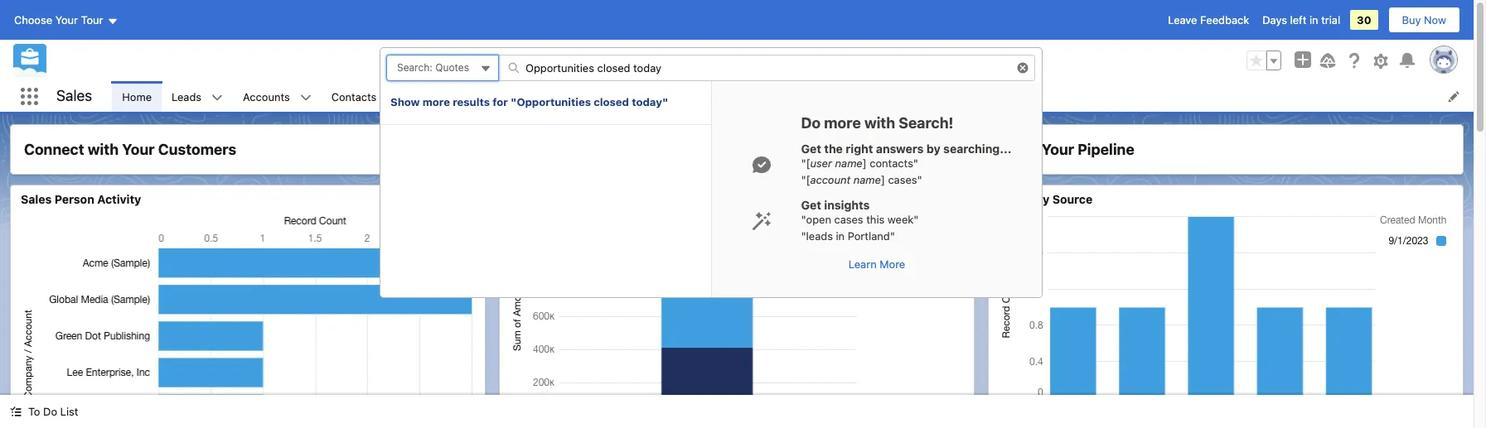 Task type: vqa. For each thing, say whether or not it's contained in the screenshot.
Calendar
yes



Task type: describe. For each thing, give the bounding box(es) containing it.
sales for sales
[[56, 87, 92, 105]]

1 horizontal spatial your
[[122, 141, 155, 158]]

get for get insights
[[801, 198, 822, 212]]

to
[[28, 405, 40, 419]]

contacts list item
[[321, 81, 408, 112]]

"open
[[801, 213, 832, 226]]

leave feedback
[[1168, 13, 1250, 27]]

forecasts
[[615, 90, 664, 103]]

sales person activity
[[21, 192, 141, 206]]

insights
[[824, 198, 870, 212]]

1 vertical spatial text default image
[[752, 211, 772, 231]]

search...
[[578, 54, 622, 67]]

0 vertical spatial name
[[835, 157, 863, 170]]

now
[[1424, 13, 1447, 27]]

user
[[810, 157, 832, 170]]

dashboards link
[[674, 81, 754, 112]]

opportunities link
[[408, 81, 497, 112]]

cases"
[[888, 173, 922, 186]]

accounts link
[[233, 81, 300, 112]]

in inside get insights "open cases this week" "leads in portland"
[[836, 229, 845, 243]]

feedback
[[1201, 13, 1250, 27]]

right
[[846, 142, 873, 156]]

show
[[390, 95, 420, 109]]

more for with
[[824, 114, 861, 132]]

text default image inside leads list item
[[212, 92, 223, 103]]

this
[[867, 213, 885, 226]]

calendar
[[528, 90, 573, 103]]

days
[[1263, 13, 1288, 27]]

buy
[[1402, 13, 1421, 27]]

leads for leads by source
[[999, 192, 1033, 206]]

account
[[810, 173, 851, 186]]

by inside the get the right answers by searching... "[ user name ] contacts" "[ account name ] cases"
[[927, 142, 941, 156]]

your for build
[[1042, 141, 1075, 158]]

search... button
[[546, 47, 877, 74]]

results
[[453, 95, 490, 109]]

portland"
[[848, 229, 895, 243]]

leads for leads
[[172, 90, 202, 103]]

activity
[[97, 192, 141, 206]]

today"
[[632, 95, 669, 109]]

answers
[[876, 142, 924, 156]]

accounts
[[243, 90, 290, 103]]

leads list item
[[162, 81, 233, 112]]

30
[[1357, 13, 1372, 27]]

get insights "open cases this week" "leads in portland"
[[801, 198, 919, 243]]

forecasts link
[[605, 81, 674, 112]]

calendar list item
[[518, 81, 605, 112]]

cases
[[834, 213, 864, 226]]

list
[[60, 405, 78, 419]]

show more results for "opportunities closed today"
[[390, 95, 669, 109]]

buy now button
[[1388, 7, 1461, 33]]

searching...
[[944, 142, 1012, 156]]

list containing home
[[112, 81, 1474, 112]]

1 vertical spatial with
[[88, 141, 119, 158]]

sales for sales person activity
[[21, 192, 52, 206]]

leave
[[1168, 13, 1198, 27]]

to do list button
[[0, 395, 88, 429]]

get the right answers by searching... "[ user name ] contacts" "[ account name ] cases"
[[801, 142, 1012, 186]]

home link
[[112, 81, 162, 112]]

calendar link
[[518, 81, 583, 112]]

dashboards list item
[[674, 81, 776, 112]]

days left in trial
[[1263, 13, 1341, 27]]

Search... search field
[[498, 55, 1036, 81]]

build
[[1002, 141, 1038, 158]]

connect
[[24, 141, 84, 158]]

closed
[[594, 95, 629, 109]]

do more with search!
[[801, 114, 954, 132]]

the
[[824, 142, 843, 156]]

search!
[[899, 114, 954, 132]]

leads by source
[[999, 192, 1093, 206]]

1 vertical spatial text default image
[[752, 155, 772, 175]]



Task type: locate. For each thing, give the bounding box(es) containing it.
more right show
[[423, 95, 450, 109]]

your down home
[[122, 141, 155, 158]]

] down right
[[863, 157, 867, 170]]

0 horizontal spatial sales
[[21, 192, 52, 206]]

list
[[112, 81, 1474, 112]]

get
[[801, 142, 822, 156], [801, 198, 822, 212]]

1 vertical spatial name
[[854, 173, 881, 186]]

text default image
[[212, 92, 223, 103], [752, 155, 772, 175]]

1 vertical spatial more
[[824, 114, 861, 132]]

in down the 'cases'
[[836, 229, 845, 243]]

pipeline
[[1078, 141, 1135, 158]]

text default image left "open at the right
[[752, 211, 772, 231]]

by
[[927, 142, 941, 156], [1036, 192, 1050, 206]]

do right to
[[43, 405, 57, 419]]

source
[[1053, 192, 1093, 206]]

left
[[1290, 13, 1307, 27]]

more for results
[[423, 95, 450, 109]]

"opportunities
[[511, 95, 591, 109]]

name down contacts" in the right top of the page
[[854, 173, 881, 186]]

your inside popup button
[[55, 13, 78, 27]]

sales left person
[[21, 192, 52, 206]]

2 "[ from the top
[[801, 173, 810, 186]]

0 horizontal spatial ]
[[863, 157, 867, 170]]

0 horizontal spatial do
[[43, 405, 57, 419]]

for
[[493, 95, 508, 109]]

1 vertical spatial do
[[43, 405, 57, 419]]

choose your tour
[[14, 13, 103, 27]]

leads
[[172, 90, 202, 103], [999, 192, 1033, 206]]

1 vertical spatial "[
[[801, 173, 810, 186]]

0 horizontal spatial leads
[[172, 90, 202, 103]]

2 horizontal spatial text default image
[[752, 211, 772, 231]]

1 vertical spatial ]
[[881, 173, 885, 186]]

0 vertical spatial leads
[[172, 90, 202, 103]]

your for choose
[[55, 13, 78, 27]]

0 vertical spatial ]
[[863, 157, 867, 170]]

1 horizontal spatial sales
[[56, 87, 92, 105]]

0 vertical spatial text default image
[[300, 92, 311, 103]]

in
[[1310, 13, 1319, 27], [836, 229, 845, 243]]

text default image left user
[[752, 155, 772, 175]]

0 vertical spatial with
[[865, 114, 896, 132]]

with up answers
[[865, 114, 896, 132]]

do
[[801, 114, 821, 132], [43, 405, 57, 419]]

name down right
[[835, 157, 863, 170]]

dashboards
[[684, 90, 744, 103]]

1 vertical spatial by
[[1036, 192, 1050, 206]]

"[ down user
[[801, 173, 810, 186]]

home
[[122, 90, 152, 103]]

1 get from the top
[[801, 142, 822, 156]]

None text field
[[386, 55, 499, 81]]

0 horizontal spatial your
[[55, 13, 78, 27]]

connect with your customers
[[24, 141, 236, 158]]

sales up connect
[[56, 87, 92, 105]]

1 vertical spatial leads
[[999, 192, 1033, 206]]

2 get from the top
[[801, 198, 822, 212]]

accounts list item
[[233, 81, 321, 112]]

opportunities
[[418, 90, 487, 103]]

] down contacts" in the right top of the page
[[881, 173, 885, 186]]

do up user
[[801, 114, 821, 132]]

1 horizontal spatial in
[[1310, 13, 1319, 27]]

0 horizontal spatial in
[[836, 229, 845, 243]]

text default image inside accounts list item
[[300, 92, 311, 103]]

get for get the right answers by searching...
[[801, 142, 822, 156]]

0 horizontal spatial by
[[927, 142, 941, 156]]

your left tour
[[55, 13, 78, 27]]

contacts"
[[870, 157, 919, 170]]

leads right home
[[172, 90, 202, 103]]

text default image left to
[[10, 406, 22, 418]]

to do list
[[28, 405, 78, 419]]

group
[[1247, 51, 1282, 70]]

0 horizontal spatial text default image
[[212, 92, 223, 103]]

0 vertical spatial get
[[801, 142, 822, 156]]

leads down build
[[999, 192, 1033, 206]]

0 vertical spatial "[
[[801, 157, 810, 170]]

person
[[55, 192, 94, 206]]

1 horizontal spatial with
[[865, 114, 896, 132]]

0 vertical spatial more
[[423, 95, 450, 109]]

build your pipeline
[[1002, 141, 1135, 158]]

customers
[[158, 141, 236, 158]]

week"
[[888, 213, 919, 226]]

contacts
[[331, 90, 377, 103]]

your right build
[[1042, 141, 1075, 158]]

0 vertical spatial do
[[801, 114, 821, 132]]

opportunities list item
[[408, 81, 518, 112]]

get inside get insights "open cases this week" "leads in portland"
[[801, 198, 822, 212]]

]
[[863, 157, 867, 170], [881, 173, 885, 186]]

choose your tour button
[[13, 7, 119, 33]]

trial
[[1322, 13, 1341, 27]]

in right 'left'
[[1310, 13, 1319, 27]]

1 vertical spatial sales
[[21, 192, 52, 206]]

by down search! on the top
[[927, 142, 941, 156]]

more up the
[[824, 114, 861, 132]]

with right connect
[[88, 141, 119, 158]]

1 horizontal spatial leads
[[999, 192, 1033, 206]]

0 vertical spatial text default image
[[212, 92, 223, 103]]

leave feedback link
[[1168, 13, 1250, 27]]

with
[[865, 114, 896, 132], [88, 141, 119, 158]]

name
[[835, 157, 863, 170], [854, 173, 881, 186]]

by left source on the right of the page
[[1036, 192, 1050, 206]]

0 horizontal spatial more
[[423, 95, 450, 109]]

"leads
[[801, 229, 833, 243]]

your
[[55, 13, 78, 27], [122, 141, 155, 158], [1042, 141, 1075, 158]]

1 horizontal spatial more
[[824, 114, 861, 132]]

tour
[[81, 13, 103, 27]]

1 vertical spatial in
[[836, 229, 845, 243]]

1 vertical spatial get
[[801, 198, 822, 212]]

more
[[423, 95, 450, 109], [824, 114, 861, 132]]

0 vertical spatial sales
[[56, 87, 92, 105]]

text default image inside to do list button
[[10, 406, 22, 418]]

"[
[[801, 157, 810, 170], [801, 173, 810, 186]]

contacts link
[[321, 81, 387, 112]]

1 horizontal spatial text default image
[[300, 92, 311, 103]]

sales
[[56, 87, 92, 105], [21, 192, 52, 206]]

1 horizontal spatial text default image
[[752, 155, 772, 175]]

get inside the get the right answers by searching... "[ user name ] contacts" "[ account name ] cases"
[[801, 142, 822, 156]]

2 horizontal spatial your
[[1042, 141, 1075, 158]]

text default image right accounts
[[300, 92, 311, 103]]

leads inside list item
[[172, 90, 202, 103]]

1 horizontal spatial do
[[801, 114, 821, 132]]

1 horizontal spatial ]
[[881, 173, 885, 186]]

1 "[ from the top
[[801, 157, 810, 170]]

0 vertical spatial by
[[927, 142, 941, 156]]

text default image left accounts
[[212, 92, 223, 103]]

choose
[[14, 13, 52, 27]]

0 vertical spatial in
[[1310, 13, 1319, 27]]

1 horizontal spatial by
[[1036, 192, 1050, 206]]

2 vertical spatial text default image
[[10, 406, 22, 418]]

buy now
[[1402, 13, 1447, 27]]

do inside button
[[43, 405, 57, 419]]

text default image
[[300, 92, 311, 103], [752, 211, 772, 231], [10, 406, 22, 418]]

get up user
[[801, 142, 822, 156]]

"[ up 'account'
[[801, 157, 810, 170]]

get up "open at the right
[[801, 198, 822, 212]]

0 horizontal spatial text default image
[[10, 406, 22, 418]]

leads link
[[162, 81, 212, 112]]

0 horizontal spatial with
[[88, 141, 119, 158]]



